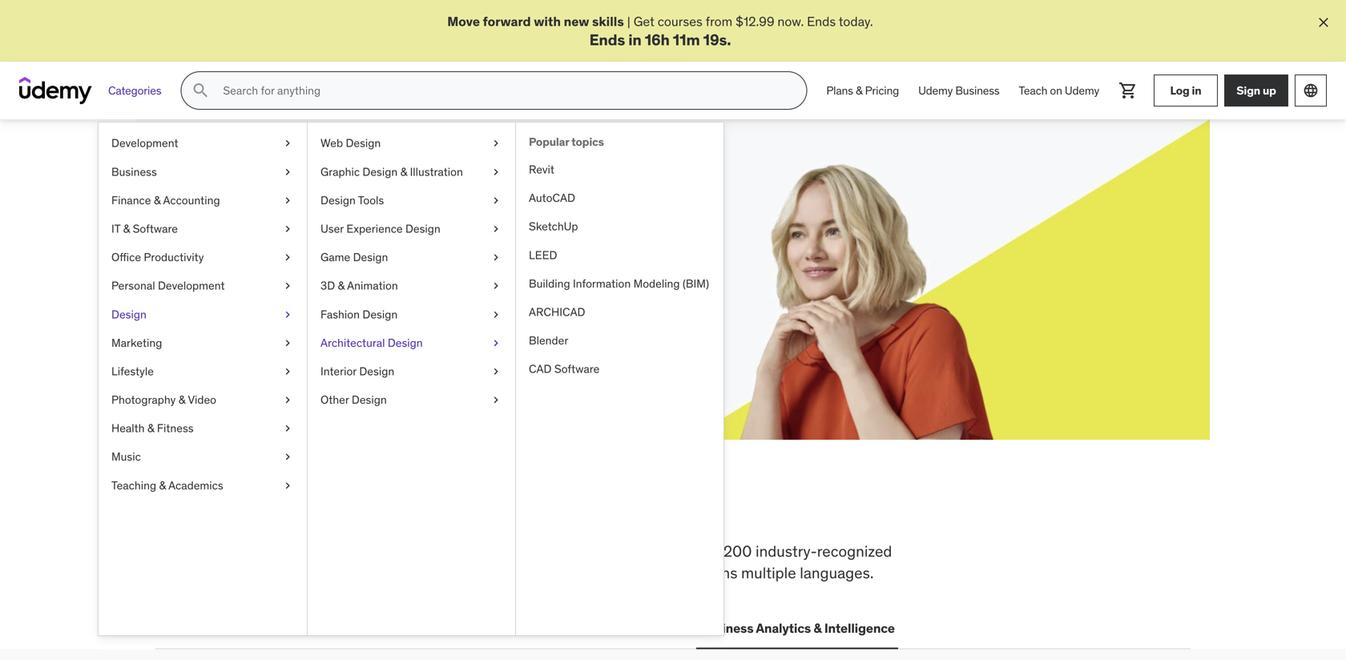 Task type: vqa. For each thing, say whether or not it's contained in the screenshot.
Pricing
yes



Task type: describe. For each thing, give the bounding box(es) containing it.
potential
[[287, 229, 338, 245]]

sign
[[1237, 83, 1261, 98]]

productivity
[[144, 250, 204, 265]]

categories
[[108, 83, 161, 98]]

in inside move forward with new skills | get courses from $12.99 now. ends today. ends in 16h 11m 19s .
[[629, 30, 642, 49]]

our
[[252, 563, 274, 583]]

design for graphic
[[363, 165, 398, 179]]

fashion design link
[[308, 300, 515, 329]]

move
[[448, 13, 480, 30]]

2 as from the left
[[484, 229, 497, 245]]

0 horizontal spatial ends
[[590, 30, 625, 49]]

web for web development
[[159, 620, 186, 637]]

teach
[[1019, 83, 1048, 98]]

professional
[[489, 563, 572, 583]]

academics
[[168, 478, 223, 493]]

archicad link
[[516, 298, 724, 327]]

teach on udemy
[[1019, 83, 1100, 98]]

workplace
[[269, 542, 339, 561]]

well-
[[395, 563, 429, 583]]

fashion design
[[321, 307, 398, 322]]

log
[[1171, 83, 1190, 98]]

design for fashion
[[363, 307, 398, 322]]

place
[[605, 489, 689, 531]]

xsmall image for design
[[281, 307, 294, 323]]

xsmall image for interior design
[[490, 364, 503, 380]]

popular topics
[[529, 135, 604, 149]]

xsmall image for personal development
[[281, 278, 294, 294]]

lifestyle link
[[99, 358, 307, 386]]

leed
[[529, 248, 557, 262]]

topics,
[[463, 542, 508, 561]]

finance & accounting link
[[99, 186, 307, 215]]

covering critical workplace skills to technical topics, including prep content for over 200 industry-recognized certifications, our catalog supports well-rounded professional development and spans multiple languages.
[[156, 542, 893, 583]]

a
[[368, 229, 375, 245]]

& for plans & pricing
[[856, 83, 863, 98]]

xsmall image for development
[[281, 136, 294, 151]]

expand
[[213, 229, 256, 245]]

2 udemy from the left
[[1065, 83, 1100, 98]]

now.
[[778, 13, 804, 30]]

business for business
[[111, 165, 157, 179]]

graphic design & illustration
[[321, 165, 463, 179]]

course
[[378, 229, 417, 245]]

xsmall image for 3d & animation
[[490, 278, 503, 294]]

design for game
[[353, 250, 388, 265]]

all the skills you need in one place
[[156, 489, 689, 531]]

analytics
[[756, 620, 811, 637]]

future
[[395, 189, 473, 223]]

other design link
[[308, 386, 515, 415]]

cad software link
[[516, 355, 724, 384]]

game
[[321, 250, 351, 265]]

sign up
[[1237, 83, 1277, 98]]

interior design
[[321, 364, 395, 379]]

& for it & software
[[123, 222, 130, 236]]

it & software
[[111, 222, 178, 236]]

software inside architectural design element
[[555, 362, 600, 377]]

user
[[321, 222, 344, 236]]

web design link
[[308, 129, 515, 158]]

leed link
[[516, 241, 724, 270]]

music
[[111, 450, 141, 464]]

including
[[512, 542, 574, 561]]

udemy inside "link"
[[919, 83, 953, 98]]

xsmall image for lifestyle
[[281, 364, 294, 380]]

content
[[613, 542, 665, 561]]

.
[[727, 30, 731, 49]]

architectural
[[321, 336, 385, 350]]

building information modeling (bim)
[[529, 276, 710, 291]]

forward
[[483, 13, 531, 30]]

& down the web design link
[[401, 165, 407, 179]]

xsmall image for finance & accounting
[[281, 193, 294, 208]]

certifications
[[301, 620, 383, 637]]

design down "graphic"
[[321, 193, 356, 208]]

for for workplace
[[669, 542, 687, 561]]

sign up link
[[1225, 75, 1289, 107]]

architectural design
[[321, 336, 423, 350]]

finance & accounting
[[111, 193, 220, 208]]

xsmall image for design tools
[[490, 193, 503, 208]]

sketchup link
[[516, 213, 724, 241]]

udemy business link
[[909, 72, 1010, 110]]

building
[[529, 276, 570, 291]]

data
[[488, 620, 516, 637]]

graphic design & illustration link
[[308, 158, 515, 186]]

office productivity
[[111, 250, 204, 265]]

xsmall image for marketing
[[281, 335, 294, 351]]

design link
[[99, 300, 307, 329]]

animation
[[347, 279, 398, 293]]

& for 3d & animation
[[338, 279, 345, 293]]

shopping cart with 0 items image
[[1119, 81, 1138, 100]]

popular
[[529, 135, 569, 149]]

lifestyle
[[111, 364, 154, 379]]

it & software link
[[99, 215, 307, 243]]

other design
[[321, 393, 387, 407]]

teaching & academics
[[111, 478, 223, 493]]

xsmall image for graphic design & illustration
[[490, 164, 503, 180]]

industry-
[[756, 542, 818, 561]]

close image
[[1316, 14, 1332, 30]]

1 horizontal spatial ends
[[807, 13, 836, 30]]

design for interior
[[359, 364, 395, 379]]

leadership
[[402, 620, 468, 637]]

plans & pricing link
[[817, 72, 909, 110]]

xsmall image for web design
[[490, 136, 503, 151]]

fitness
[[157, 421, 194, 436]]

marketing link
[[99, 329, 307, 358]]

udemy image
[[19, 77, 92, 104]]

tools
[[358, 193, 384, 208]]

skills inside covering critical workplace skills to technical topics, including prep content for over 200 industry-recognized certifications, our catalog supports well-rounded professional development and spans multiple languages.
[[343, 542, 377, 561]]



Task type: locate. For each thing, give the bounding box(es) containing it.
skills
[[213, 189, 285, 223]]

new
[[564, 13, 590, 30]]

design down a
[[353, 250, 388, 265]]

design for architectural
[[388, 336, 423, 350]]

0 horizontal spatial web
[[159, 620, 186, 637]]

1 vertical spatial in
[[1193, 83, 1202, 98]]

$12.99
[[736, 13, 775, 30]]

0 vertical spatial web
[[321, 136, 343, 150]]

xsmall image inside design 'link'
[[281, 307, 294, 323]]

xsmall image for business
[[281, 164, 294, 180]]

today.
[[839, 13, 874, 30], [317, 247, 351, 263]]

business analytics & intelligence
[[700, 620, 895, 637]]

xsmall image
[[281, 136, 294, 151], [490, 136, 503, 151], [281, 164, 294, 180], [490, 164, 503, 180], [490, 193, 503, 208], [281, 250, 294, 265], [490, 250, 503, 265], [281, 278, 294, 294], [490, 278, 503, 294], [281, 335, 294, 351], [281, 364, 294, 380], [490, 364, 503, 380], [281, 392, 294, 408], [281, 421, 294, 437], [281, 450, 294, 465], [281, 478, 294, 494]]

teach on udemy link
[[1010, 72, 1110, 110]]

for right course
[[420, 229, 436, 245]]

0 horizontal spatial today.
[[317, 247, 351, 263]]

skills
[[592, 13, 624, 30], [266, 489, 352, 531], [343, 542, 377, 561]]

development for web
[[189, 620, 269, 637]]

design down the interior design at the left bottom of page
[[352, 393, 387, 407]]

move forward with new skills | get courses from $12.99 now. ends today. ends in 16h 11m 19s .
[[448, 13, 874, 49]]

2 vertical spatial skills
[[343, 542, 377, 561]]

0 vertical spatial with
[[534, 13, 561, 30]]

1 horizontal spatial in
[[629, 30, 642, 49]]

business for business analytics & intelligence
[[700, 620, 754, 637]]

photography
[[111, 393, 176, 407]]

with left a
[[341, 229, 365, 245]]

business up finance
[[111, 165, 157, 179]]

xsmall image inside health & fitness link
[[281, 421, 294, 437]]

intelligence
[[825, 620, 895, 637]]

0 vertical spatial business
[[956, 83, 1000, 98]]

xsmall image inside other design link
[[490, 392, 503, 408]]

design down animation
[[363, 307, 398, 322]]

in up including
[[505, 489, 536, 531]]

2 vertical spatial in
[[505, 489, 536, 531]]

business inside button
[[700, 620, 754, 637]]

& for health & fitness
[[147, 421, 154, 436]]

& left video
[[179, 393, 185, 407]]

it for it certifications
[[288, 620, 299, 637]]

it for it & software
[[111, 222, 120, 236]]

udemy right on
[[1065, 83, 1100, 98]]

and
[[669, 563, 694, 583]]

for
[[290, 189, 327, 223], [420, 229, 436, 245], [669, 542, 687, 561]]

xsmall image for office productivity
[[281, 250, 294, 265]]

business left the teach
[[956, 83, 1000, 98]]

blender
[[529, 334, 569, 348]]

& for photography & video
[[179, 393, 185, 407]]

game design
[[321, 250, 388, 265]]

business link
[[99, 158, 307, 186]]

1 udemy from the left
[[919, 83, 953, 98]]

in right log
[[1193, 83, 1202, 98]]

& right 'analytics'
[[814, 620, 822, 637]]

skills left |
[[592, 13, 624, 30]]

it up office
[[111, 222, 120, 236]]

1 as from the left
[[439, 229, 452, 245]]

1 horizontal spatial udemy
[[1065, 83, 1100, 98]]

1 horizontal spatial web
[[321, 136, 343, 150]]

the
[[209, 489, 260, 531]]

catalog
[[277, 563, 328, 583]]

1 vertical spatial software
[[555, 362, 600, 377]]

sketchup
[[529, 219, 578, 234]]

xsmall image inside office productivity link
[[281, 250, 294, 265]]

0 horizontal spatial as
[[439, 229, 452, 245]]

software up office productivity
[[133, 222, 178, 236]]

log in
[[1171, 83, 1202, 98]]

0 vertical spatial today.
[[839, 13, 874, 30]]

data science button
[[484, 610, 569, 648]]

udemy business
[[919, 83, 1000, 98]]

personal development
[[111, 279, 225, 293]]

2 vertical spatial for
[[669, 542, 687, 561]]

science
[[518, 620, 566, 637]]

over
[[691, 542, 720, 561]]

1 vertical spatial skills
[[266, 489, 352, 531]]

courses
[[658, 13, 703, 30]]

plans
[[827, 83, 854, 98]]

development link
[[99, 129, 307, 158]]

certifications,
[[156, 563, 248, 583]]

0 horizontal spatial udemy
[[919, 83, 953, 98]]

finance
[[111, 193, 151, 208]]

business analytics & intelligence button
[[697, 610, 899, 648]]

sale
[[258, 247, 283, 263]]

user experience design
[[321, 222, 441, 236]]

for inside covering critical workplace skills to technical topics, including prep content for over 200 industry-recognized certifications, our catalog supports well-rounded professional development and spans multiple languages.
[[669, 542, 687, 561]]

data science
[[488, 620, 566, 637]]

today. inside move forward with new skills | get courses from $12.99 now. ends today. ends in 16h 11m 19s .
[[839, 13, 874, 30]]

development down office productivity link
[[158, 279, 225, 293]]

experience
[[347, 222, 403, 236]]

xsmall image inside personal development link
[[281, 278, 294, 294]]

web down certifications,
[[159, 620, 186, 637]]

design down architectural design
[[359, 364, 395, 379]]

cad software
[[529, 362, 600, 377]]

xsmall image for photography & video
[[281, 392, 294, 408]]

1 vertical spatial it
[[288, 620, 299, 637]]

web inside button
[[159, 620, 186, 637]]

& right plans
[[856, 83, 863, 98]]

xsmall image inside user experience design link
[[490, 221, 503, 237]]

udemy right pricing
[[919, 83, 953, 98]]

design up "graphic"
[[346, 136, 381, 150]]

& for finance & accounting
[[154, 193, 161, 208]]

it certifications button
[[285, 610, 386, 648]]

xsmall image inside fashion design link
[[490, 307, 503, 323]]

with inside the skills for your future expand your potential with a course for as little as $12.99. sale ends today.
[[341, 229, 365, 245]]

& right the 3d
[[338, 279, 345, 293]]

covering
[[156, 542, 216, 561]]

design up tools
[[363, 165, 398, 179]]

design for web
[[346, 136, 381, 150]]

personal development link
[[99, 272, 307, 300]]

development inside button
[[189, 620, 269, 637]]

0 vertical spatial software
[[133, 222, 178, 236]]

xsmall image for music
[[281, 450, 294, 465]]

leadership button
[[399, 610, 472, 648]]

today. inside the skills for your future expand your potential with a course for as little as $12.99. sale ends today.
[[317, 247, 351, 263]]

one
[[542, 489, 599, 531]]

xsmall image inside lifestyle link
[[281, 364, 294, 380]]

0 vertical spatial it
[[111, 222, 120, 236]]

business inside "link"
[[956, 83, 1000, 98]]

0 horizontal spatial your
[[259, 229, 284, 245]]

plans & pricing
[[827, 83, 900, 98]]

& right teaching
[[159, 478, 166, 493]]

1 vertical spatial today.
[[317, 247, 351, 263]]

it inside button
[[288, 620, 299, 637]]

skills up workplace
[[266, 489, 352, 531]]

xsmall image inside the 3d & animation link
[[490, 278, 503, 294]]

0 vertical spatial your
[[332, 189, 390, 223]]

business down spans
[[700, 620, 754, 637]]

0 vertical spatial in
[[629, 30, 642, 49]]

communication button
[[582, 610, 684, 648]]

today. right now.
[[839, 13, 874, 30]]

xsmall image for game design
[[490, 250, 503, 265]]

get
[[634, 13, 655, 30]]

1 vertical spatial web
[[159, 620, 186, 637]]

from
[[706, 13, 733, 30]]

0 vertical spatial development
[[111, 136, 178, 150]]

xsmall image for teaching & academics
[[281, 478, 294, 494]]

0 horizontal spatial with
[[341, 229, 365, 245]]

$12.99.
[[213, 247, 255, 263]]

game design link
[[308, 243, 515, 272]]

1 horizontal spatial with
[[534, 13, 561, 30]]

xsmall image for architectural design
[[490, 335, 503, 351]]

user experience design link
[[308, 215, 515, 243]]

1 horizontal spatial for
[[420, 229, 436, 245]]

1 vertical spatial development
[[158, 279, 225, 293]]

development
[[576, 563, 665, 583]]

xsmall image inside graphic design & illustration link
[[490, 164, 503, 180]]

it left certifications
[[288, 620, 299, 637]]

xsmall image inside the it & software link
[[281, 221, 294, 237]]

design for other
[[352, 393, 387, 407]]

skills inside move forward with new skills | get courses from $12.99 now. ends today. ends in 16h 11m 19s .
[[592, 13, 624, 30]]

xsmall image inside finance & accounting link
[[281, 193, 294, 208]]

development for personal
[[158, 279, 225, 293]]

1 horizontal spatial today.
[[839, 13, 874, 30]]

0 horizontal spatial in
[[505, 489, 536, 531]]

0 horizontal spatial it
[[111, 222, 120, 236]]

& right finance
[[154, 193, 161, 208]]

1 horizontal spatial as
[[484, 229, 497, 245]]

health & fitness
[[111, 421, 194, 436]]

modeling
[[634, 276, 680, 291]]

xsmall image for fashion design
[[490, 307, 503, 323]]

photography & video
[[111, 393, 216, 407]]

2 horizontal spatial for
[[669, 542, 687, 561]]

all
[[156, 489, 203, 531]]

1 horizontal spatial business
[[700, 620, 754, 637]]

udemy
[[919, 83, 953, 98], [1065, 83, 1100, 98]]

2 vertical spatial business
[[700, 620, 754, 637]]

submit search image
[[191, 81, 210, 100]]

for up the potential
[[290, 189, 327, 223]]

development down categories dropdown button
[[111, 136, 178, 150]]

spans
[[698, 563, 738, 583]]

cad
[[529, 362, 552, 377]]

& inside button
[[814, 620, 822, 637]]

with inside move forward with new skills | get courses from $12.99 now. ends today. ends in 16h 11m 19s .
[[534, 13, 561, 30]]

& right health
[[147, 421, 154, 436]]

1 vertical spatial your
[[259, 229, 284, 245]]

need
[[422, 489, 499, 531]]

1 vertical spatial for
[[420, 229, 436, 245]]

today. down user
[[317, 247, 351, 263]]

1 vertical spatial with
[[341, 229, 365, 245]]

architectural design element
[[515, 123, 724, 636]]

with left new
[[534, 13, 561, 30]]

as
[[439, 229, 452, 245], [484, 229, 497, 245]]

0 horizontal spatial business
[[111, 165, 157, 179]]

autocad
[[529, 191, 576, 205]]

|
[[628, 13, 631, 30]]

xsmall image inside marketing link
[[281, 335, 294, 351]]

1 vertical spatial business
[[111, 165, 157, 179]]

2 horizontal spatial in
[[1193, 83, 1202, 98]]

xsmall image inside teaching & academics link
[[281, 478, 294, 494]]

(bim)
[[683, 276, 710, 291]]

topics
[[572, 135, 604, 149]]

xsmall image inside architectural design link
[[490, 335, 503, 351]]

0 horizontal spatial for
[[290, 189, 327, 223]]

1 horizontal spatial it
[[288, 620, 299, 637]]

interior design link
[[308, 358, 515, 386]]

0 vertical spatial for
[[290, 189, 327, 223]]

xsmall image
[[281, 193, 294, 208], [281, 221, 294, 237], [490, 221, 503, 237], [281, 307, 294, 323], [490, 307, 503, 323], [490, 335, 503, 351], [490, 392, 503, 408]]

design down design tools 'link'
[[406, 222, 441, 236]]

autocad link
[[516, 184, 724, 213]]

Search for anything text field
[[220, 77, 788, 104]]

xsmall image inside "music" link
[[281, 450, 294, 465]]

xsmall image for other design
[[490, 392, 503, 408]]

video
[[188, 393, 216, 407]]

software right cad
[[555, 362, 600, 377]]

16h 11m 19s
[[645, 30, 727, 49]]

skills up supports
[[343, 542, 377, 561]]

1 horizontal spatial your
[[332, 189, 390, 223]]

design tools link
[[308, 186, 515, 215]]

200
[[724, 542, 752, 561]]

web for web design
[[321, 136, 343, 150]]

xsmall image inside game design link
[[490, 250, 503, 265]]

as left the little
[[439, 229, 452, 245]]

interior
[[321, 364, 357, 379]]

in down |
[[629, 30, 642, 49]]

xsmall image for health & fitness
[[281, 421, 294, 437]]

multiple
[[742, 563, 797, 583]]

architectural design link
[[308, 329, 515, 358]]

xsmall image inside design tools 'link'
[[490, 193, 503, 208]]

2 horizontal spatial business
[[956, 83, 1000, 98]]

xsmall image inside photography & video link
[[281, 392, 294, 408]]

supports
[[331, 563, 392, 583]]

xsmall image inside interior design link
[[490, 364, 503, 380]]

languages.
[[800, 563, 874, 583]]

xsmall image for it & software
[[281, 221, 294, 237]]

choose a language image
[[1304, 83, 1320, 99]]

2 vertical spatial development
[[189, 620, 269, 637]]

design
[[346, 136, 381, 150], [363, 165, 398, 179], [321, 193, 356, 208], [406, 222, 441, 236], [353, 250, 388, 265], [111, 307, 147, 322], [363, 307, 398, 322], [388, 336, 423, 350], [359, 364, 395, 379], [352, 393, 387, 407]]

as right the little
[[484, 229, 497, 245]]

xsmall image inside development link
[[281, 136, 294, 151]]

recognized
[[817, 542, 893, 561]]

for up "and"
[[669, 542, 687, 561]]

for for your
[[420, 229, 436, 245]]

1 horizontal spatial software
[[555, 362, 600, 377]]

design down fashion design link
[[388, 336, 423, 350]]

3d
[[321, 279, 335, 293]]

web up "graphic"
[[321, 136, 343, 150]]

you
[[358, 489, 416, 531]]

development down certifications,
[[189, 620, 269, 637]]

xsmall image inside business link
[[281, 164, 294, 180]]

up
[[1263, 83, 1277, 98]]

xsmall image inside the web design link
[[490, 136, 503, 151]]

design down personal
[[111, 307, 147, 322]]

0 horizontal spatial software
[[133, 222, 178, 236]]

0 vertical spatial skills
[[592, 13, 624, 30]]

technical
[[398, 542, 460, 561]]

office
[[111, 250, 141, 265]]

& for teaching & academics
[[159, 478, 166, 493]]

in
[[629, 30, 642, 49], [1193, 83, 1202, 98], [505, 489, 536, 531]]

xsmall image for user experience design
[[490, 221, 503, 237]]

& up office
[[123, 222, 130, 236]]

illustration
[[410, 165, 463, 179]]



